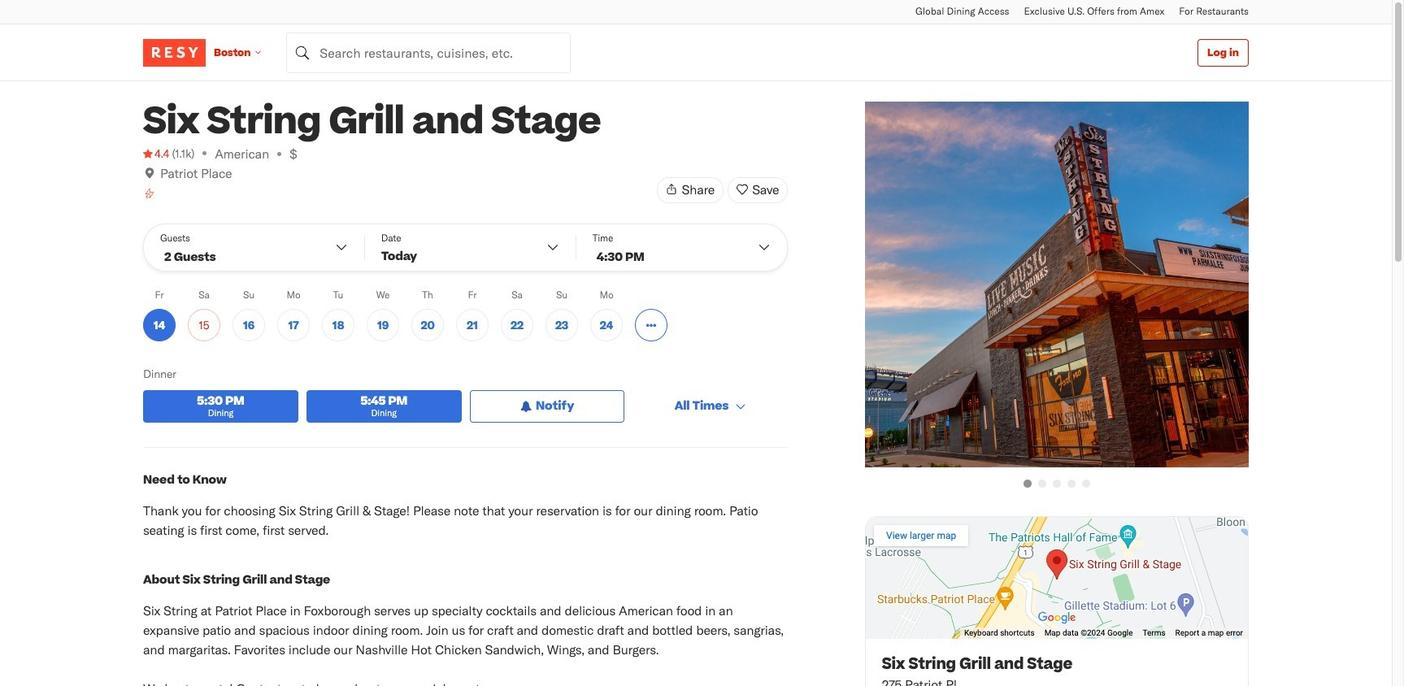 Task type: locate. For each thing, give the bounding box(es) containing it.
None field
[[287, 32, 571, 73]]

4.4 out of 5 stars image
[[143, 146, 170, 162]]

Search restaurants, cuisines, etc. text field
[[287, 32, 571, 73]]



Task type: vqa. For each thing, say whether or not it's contained in the screenshot.
4.2 out of 5 stars image
no



